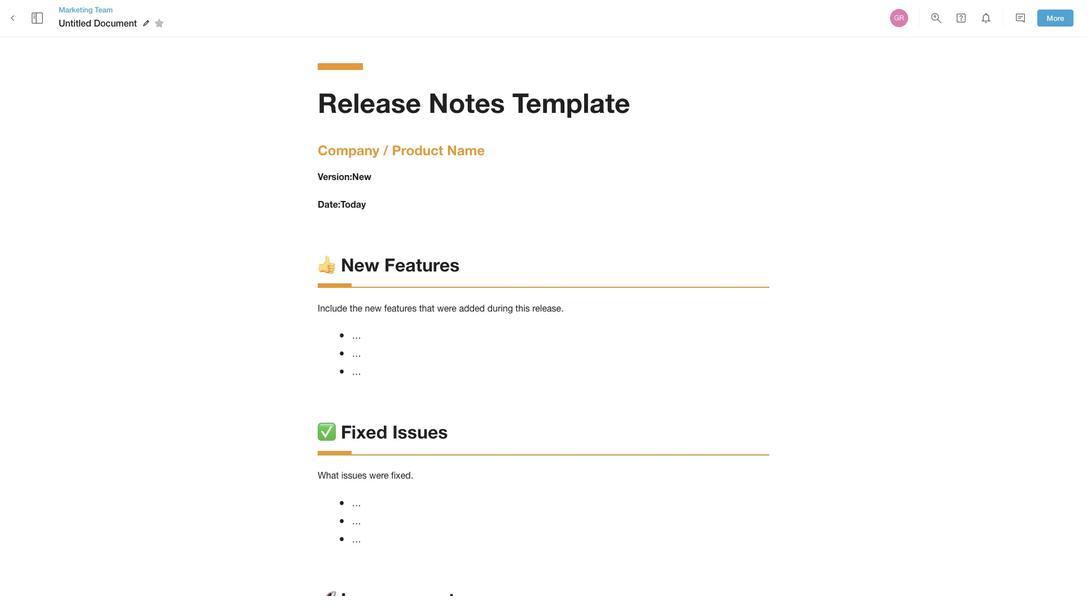 Task type: describe. For each thing, give the bounding box(es) containing it.
notes
[[429, 86, 505, 119]]

include
[[318, 303, 348, 313]]

✅
[[318, 421, 336, 443]]

2 … from the top
[[352, 349, 361, 359]]

👍
[[318, 254, 336, 275]]

👍 new features
[[318, 254, 460, 275]]

include the new features that were added during this release.
[[318, 303, 564, 313]]

/
[[384, 142, 389, 158]]

version:new
[[318, 171, 372, 182]]

added
[[459, 303, 485, 313]]

untitled
[[59, 17, 91, 28]]

✅ fixed issues
[[318, 421, 448, 443]]

release.
[[533, 303, 564, 313]]

what issues were fixed.
[[318, 471, 414, 481]]

issues
[[342, 471, 367, 481]]

new
[[365, 303, 382, 313]]

features
[[385, 254, 460, 275]]

name
[[447, 142, 485, 158]]

untitled document
[[59, 17, 137, 28]]

features
[[384, 303, 417, 313]]

company / product name
[[318, 142, 485, 158]]

document
[[94, 17, 137, 28]]

new
[[341, 254, 380, 275]]

the
[[350, 303, 363, 313]]

during
[[488, 303, 513, 313]]

team
[[95, 5, 113, 14]]

template
[[513, 86, 631, 119]]

3 … from the top
[[352, 367, 361, 377]]



Task type: locate. For each thing, give the bounding box(es) containing it.
more button
[[1038, 9, 1074, 27]]

gr button
[[889, 7, 911, 29]]

marketing team link
[[59, 4, 168, 15]]

date:today
[[318, 199, 366, 210]]

were left fixed.
[[370, 471, 389, 481]]

product
[[392, 142, 444, 158]]

issues
[[393, 421, 448, 443]]

release
[[318, 86, 421, 119]]

marketing
[[59, 5, 93, 14]]

fixed
[[341, 421, 388, 443]]

more
[[1048, 13, 1065, 22]]

favorite image
[[152, 16, 166, 30]]

1 vertical spatial were
[[370, 471, 389, 481]]

…
[[352, 331, 361, 341], [352, 349, 361, 359], [352, 367, 361, 377], [352, 498, 361, 508], [352, 516, 361, 526], [352, 534, 361, 545]]

gr
[[895, 14, 905, 22]]

5 … from the top
[[352, 516, 361, 526]]

were
[[438, 303, 457, 313], [370, 471, 389, 481]]

6 … from the top
[[352, 534, 361, 545]]

release notes template
[[318, 86, 631, 119]]

this
[[516, 303, 530, 313]]

marketing team
[[59, 5, 113, 14]]

4 … from the top
[[352, 498, 361, 508]]

were right that
[[438, 303, 457, 313]]

company
[[318, 142, 380, 158]]

0 horizontal spatial were
[[370, 471, 389, 481]]

0 vertical spatial were
[[438, 303, 457, 313]]

1 horizontal spatial were
[[438, 303, 457, 313]]

1 … from the top
[[352, 331, 361, 341]]

what
[[318, 471, 339, 481]]

fixed.
[[392, 471, 414, 481]]

that
[[419, 303, 435, 313]]



Task type: vqa. For each thing, say whether or not it's contained in the screenshot.
Advanced
no



